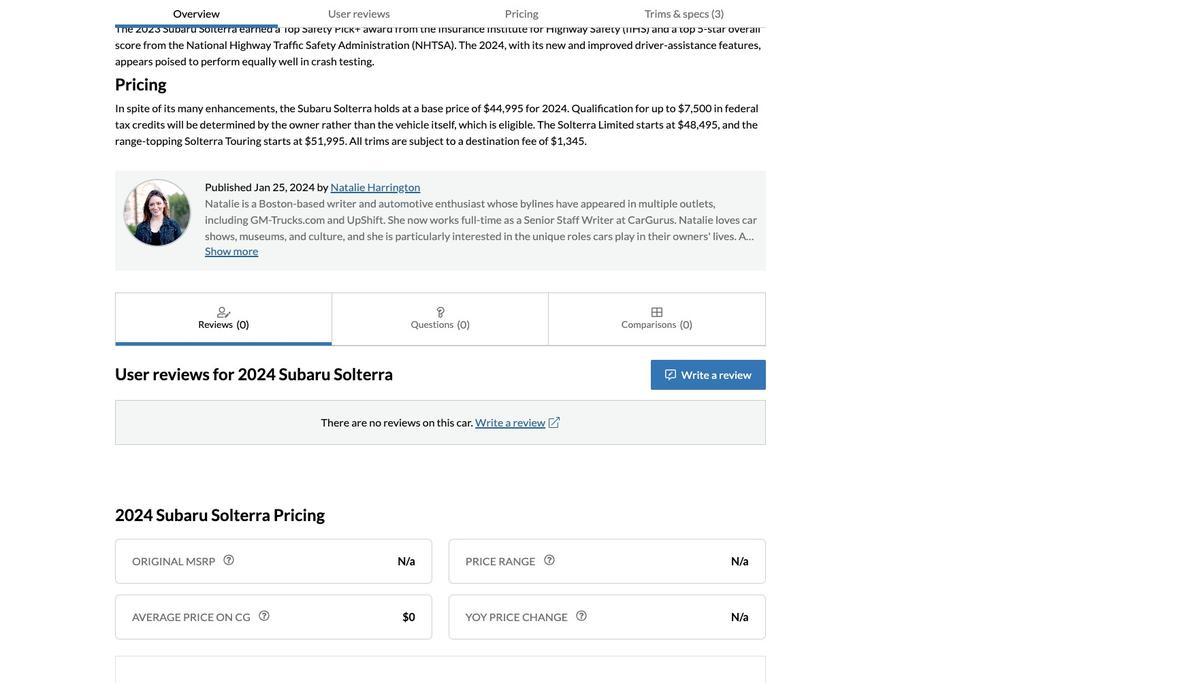 Task type: locate. For each thing, give the bounding box(es) containing it.
of
[[152, 101, 162, 114], [472, 101, 481, 114], [539, 134, 549, 147], [251, 246, 261, 259]]

1 horizontal spatial pricing
[[274, 506, 325, 525]]

range
[[499, 555, 536, 568]]

starts down up
[[637, 118, 664, 130]]

solterra down be
[[185, 134, 223, 147]]

at up "play"
[[616, 213, 626, 226]]

1 horizontal spatial are
[[392, 134, 407, 147]]

3 (0) from the left
[[680, 318, 693, 331]]

2 horizontal spatial (0)
[[680, 318, 693, 331]]

subaru up "owner"
[[298, 101, 332, 114]]

owner
[[289, 118, 320, 130]]

0 vertical spatial its
[[532, 38, 544, 51]]

its inside the 2023 subaru solterra earned a top safety pick+ award from the insurance institute for highway safety (iihs) and a top 5-star overall score from the national highway traffic safety administration (nhtsa). the 2024, with its new and improved driver-assistance features, appears poised to perform equally well in crash testing. pricing
[[532, 38, 544, 51]]

she down upshift.
[[367, 229, 384, 242]]

score
[[115, 38, 141, 51]]

write a review right comment alt edit image
[[682, 368, 752, 381]]

1 vertical spatial user
[[115, 365, 150, 384]]

1 horizontal spatial she
[[424, 246, 440, 259]]

1 vertical spatial car
[[652, 246, 667, 259]]

equally
[[242, 54, 277, 67]]

jan
[[254, 180, 271, 193]]

the down 2024.
[[538, 118, 556, 130]]

0 vertical spatial the
[[115, 22, 133, 35]]

th large image
[[652, 307, 663, 318]]

1 horizontal spatial (0)
[[457, 318, 470, 331]]

$48,495,
[[678, 118, 720, 130]]

in spite of its many enhancements, the subaru solterra holds at a base price of $44,995 for 2024. qualification for up to $7,500 in federal tax credits will be determined by the owner rather than the vehicle itself, which is eligible. the solterra limited starts at $48,495, and the range-topping solterra touring starts at $51,995. all trims are subject to a destination fee of $1,345.
[[115, 101, 759, 147]]

(0) right user edit image
[[236, 318, 249, 331]]

touring
[[225, 134, 261, 147]]

subaru up the original msrp
[[156, 506, 208, 525]]

0 horizontal spatial question circle image
[[224, 555, 234, 566]]

is up destination
[[489, 118, 497, 130]]

pricing inside "pricing" "tab"
[[505, 7, 539, 20]]

$44,995
[[484, 101, 524, 114]]

in inside in spite of its many enhancements, the subaru solterra holds at a base price of $44,995 for 2024. qualification for up to $7,500 in federal tax credits will be determined by the owner rather than the vehicle itself, which is eligible. the solterra limited starts at $48,495, and the range-topping solterra touring starts at $51,995. all trims are subject to a destination fee of $1,345.
[[714, 101, 723, 114]]

on
[[423, 416, 435, 429], [216, 611, 233, 624]]

1 vertical spatial 2024
[[238, 365, 276, 384]]

0 horizontal spatial she
[[367, 229, 384, 242]]

0 vertical spatial 2024
[[290, 180, 315, 193]]

destination
[[466, 134, 520, 147]]

write right comment alt edit image
[[682, 368, 710, 381]]

natalie is a boston-based writer and automotive enthusiast whose bylines have appeared in multiple outlets, including gm-trucks.com and upshift. she now works full-time as a senior staff writer at cargurus. natalie loves car shows, museums, and culture, and she is particularly interested in the unique roles cars play in their owners' lives. as a trustee of the larz anderson auto museum, she works to support and advance new england car culture.
[[205, 197, 758, 259]]

at
[[402, 101, 412, 114], [666, 118, 676, 130], [293, 134, 303, 147], [616, 213, 626, 226]]

question circle image right msrp
[[224, 555, 234, 566]]

0 horizontal spatial price
[[183, 611, 214, 624]]

the up "owner"
[[280, 101, 296, 114]]

2 horizontal spatial the
[[538, 118, 556, 130]]

range-
[[115, 134, 146, 147]]

many
[[178, 101, 203, 114]]

question circle image for average price on cg
[[259, 611, 270, 622]]

its up will
[[164, 101, 175, 114]]

1 horizontal spatial 2024
[[238, 365, 276, 384]]

0 horizontal spatial natalie
[[205, 197, 240, 210]]

for left up
[[636, 101, 650, 114]]

0 horizontal spatial pricing
[[115, 74, 166, 94]]

0 horizontal spatial review
[[513, 416, 546, 429]]

0 vertical spatial works
[[430, 213, 459, 226]]

the down insurance
[[459, 38, 477, 51]]

1 horizontal spatial car
[[743, 213, 758, 226]]

larz
[[281, 246, 301, 259]]

safety right top
[[302, 22, 332, 35]]

and down the trucks.com on the top of the page
[[289, 229, 307, 242]]

2024 up original
[[115, 506, 153, 525]]

is down published
[[242, 197, 249, 210]]

0 vertical spatial starts
[[637, 118, 664, 130]]

1 horizontal spatial write
[[682, 368, 710, 381]]

1 vertical spatial reviews
[[153, 365, 210, 384]]

1 vertical spatial works
[[442, 246, 472, 259]]

original msrp
[[132, 555, 215, 568]]

reviews for user reviews for 2024 subaru solterra
[[153, 365, 210, 384]]

this
[[437, 416, 455, 429]]

review
[[719, 368, 752, 381], [513, 416, 546, 429]]

0 vertical spatial by
[[258, 118, 269, 130]]

0 horizontal spatial user
[[115, 365, 150, 384]]

1 vertical spatial write a review
[[475, 416, 546, 429]]

of right fee
[[539, 134, 549, 147]]

1 horizontal spatial from
[[395, 22, 418, 35]]

for down reviews (0)
[[213, 365, 235, 384]]

questions count element
[[457, 316, 470, 333]]

solterra up national
[[199, 22, 237, 35]]

0 horizontal spatial on
[[216, 611, 233, 624]]

1 vertical spatial write
[[475, 416, 504, 429]]

1 vertical spatial highway
[[229, 38, 271, 51]]

bylines
[[520, 197, 554, 210]]

subaru inside the 2023 subaru solterra earned a top safety pick+ award from the insurance institute for highway safety (iihs) and a top 5-star overall score from the national highway traffic safety administration (nhtsa). the 2024, with its new and improved driver-assistance features, appears poised to perform equally well in crash testing. pricing
[[163, 22, 197, 35]]

is down she
[[386, 229, 393, 242]]

0 vertical spatial car
[[743, 213, 758, 226]]

senior
[[524, 213, 555, 226]]

user for user reviews
[[328, 7, 351, 20]]

0 horizontal spatial are
[[352, 416, 367, 429]]

(0) right question 'image'
[[457, 318, 470, 331]]

highway up new
[[546, 22, 588, 35]]

administration
[[338, 38, 410, 51]]

1 vertical spatial is
[[242, 197, 249, 210]]

1 horizontal spatial review
[[719, 368, 752, 381]]

spite
[[127, 101, 150, 114]]

2024 up based on the top of page
[[290, 180, 315, 193]]

2 horizontal spatial pricing
[[505, 7, 539, 20]]

published jan 25, 2024 by natalie harrington
[[205, 180, 421, 193]]

1 vertical spatial its
[[164, 101, 175, 114]]

to down national
[[189, 54, 199, 67]]

natalie
[[331, 180, 365, 193], [205, 197, 240, 210], [679, 213, 714, 226]]

on left this
[[423, 416, 435, 429]]

appeared
[[581, 197, 626, 210]]

for up with
[[530, 22, 544, 35]]

improved
[[588, 38, 633, 51]]

2 (0) from the left
[[457, 318, 470, 331]]

at down "owner"
[[293, 134, 303, 147]]

by up based on the top of page
[[317, 180, 329, 193]]

its inside in spite of its many enhancements, the subaru solterra holds at a base price of $44,995 for 2024. qualification for up to $7,500 in federal tax credits will be determined by the owner rather than the vehicle itself, which is eligible. the solterra limited starts at $48,495, and the range-topping solterra touring starts at $51,995. all trims are subject to a destination fee of $1,345.
[[164, 101, 175, 114]]

pricing inside the 2023 subaru solterra earned a top safety pick+ award from the insurance institute for highway safety (iihs) and a top 5-star overall score from the national highway traffic safety administration (nhtsa). the 2024, with its new and improved driver-assistance features, appears poised to perform equally well in crash testing. pricing
[[115, 74, 166, 94]]

car down their at the right top of the page
[[652, 246, 667, 259]]

perform
[[201, 54, 240, 67]]

0 vertical spatial highway
[[546, 22, 588, 35]]

driver-
[[635, 38, 668, 51]]

(0) right th large "icon"
[[680, 318, 693, 331]]

culture,
[[309, 229, 345, 242]]

1 horizontal spatial user
[[328, 7, 351, 20]]

reviews (0)
[[198, 318, 249, 331]]

1 vertical spatial from
[[143, 38, 166, 51]]

0 vertical spatial from
[[395, 22, 418, 35]]

1 vertical spatial by
[[317, 180, 329, 193]]

question circle image right range
[[544, 555, 555, 566]]

1 vertical spatial pricing
[[115, 74, 166, 94]]

user reviews
[[328, 7, 390, 20]]

traffic
[[273, 38, 304, 51]]

price right the average
[[183, 611, 214, 624]]

1 horizontal spatial question circle image
[[259, 611, 270, 622]]

2 horizontal spatial natalie
[[679, 213, 714, 226]]

to inside the 2023 subaru solterra earned a top safety pick+ award from the insurance institute for highway safety (iihs) and a top 5-star overall score from the national highway traffic safety administration (nhtsa). the 2024, with its new and improved driver-assistance features, appears poised to perform equally well in crash testing. pricing
[[189, 54, 199, 67]]

are down vehicle
[[392, 134, 407, 147]]

solterra up than
[[334, 101, 372, 114]]

from right award
[[395, 22, 418, 35]]

0 horizontal spatial starts
[[264, 134, 291, 147]]

1 vertical spatial she
[[424, 246, 440, 259]]

tab list containing overview
[[115, 0, 766, 28]]

cg
[[235, 611, 251, 624]]

england
[[611, 246, 650, 259]]

the up score
[[115, 22, 133, 35]]

1 vertical spatial on
[[216, 611, 233, 624]]

and down writer
[[327, 213, 345, 226]]

1 horizontal spatial write a review
[[682, 368, 752, 381]]

the
[[420, 22, 436, 35], [168, 38, 184, 51], [280, 101, 296, 114], [271, 118, 287, 130], [378, 118, 394, 130], [742, 118, 758, 130], [515, 229, 531, 242], [263, 246, 279, 259]]

the inside in spite of its many enhancements, the subaru solterra holds at a base price of $44,995 for 2024. qualification for up to $7,500 in federal tax credits will be determined by the owner rather than the vehicle itself, which is eligible. the solterra limited starts at $48,495, and the range-topping solterra touring starts at $51,995. all trims are subject to a destination fee of $1,345.
[[538, 118, 556, 130]]

for up eligible.
[[526, 101, 540, 114]]

natalie up including
[[205, 197, 240, 210]]

0 vertical spatial tab list
[[115, 0, 766, 28]]

0 horizontal spatial from
[[143, 38, 166, 51]]

$7,500
[[678, 101, 712, 114]]

1 horizontal spatial price
[[446, 101, 470, 114]]

safety up improved
[[590, 22, 621, 35]]

25,
[[273, 180, 288, 193]]

1 horizontal spatial the
[[459, 38, 477, 51]]

0 vertical spatial write a review
[[682, 368, 752, 381]]

reviews
[[353, 7, 390, 20], [153, 365, 210, 384], [384, 416, 421, 429]]

on left cg
[[216, 611, 233, 624]]

write right the car. in the left bottom of the page
[[475, 416, 504, 429]]

particularly
[[395, 229, 450, 242]]

1 horizontal spatial its
[[532, 38, 544, 51]]

review left external link icon
[[513, 416, 546, 429]]

2 tab list from the top
[[115, 293, 766, 346]]

in right "play"
[[637, 229, 646, 242]]

up
[[652, 101, 664, 114]]

reviews for user reviews
[[353, 7, 390, 20]]

0 horizontal spatial by
[[258, 118, 269, 130]]

0 vertical spatial review
[[719, 368, 752, 381]]

0 horizontal spatial write a review
[[475, 416, 546, 429]]

institute
[[487, 22, 528, 35]]

than
[[354, 118, 376, 130]]

0 vertical spatial are
[[392, 134, 407, 147]]

question circle image
[[576, 611, 587, 622]]

its left new
[[532, 38, 544, 51]]

car up as
[[743, 213, 758, 226]]

1 vertical spatial natalie
[[205, 197, 240, 210]]

2 horizontal spatial is
[[489, 118, 497, 130]]

to down interested
[[474, 246, 484, 259]]

reviews count element
[[236, 316, 249, 333]]

2024 for subaru
[[238, 365, 276, 384]]

solterra up the $1,345.
[[558, 118, 596, 130]]

show more button
[[205, 244, 258, 257]]

(0) for questions (0)
[[457, 318, 470, 331]]

highway down earned
[[229, 38, 271, 51]]

trims
[[365, 134, 390, 147]]

review inside button
[[719, 368, 752, 381]]

the left "owner"
[[271, 118, 287, 130]]

assistance
[[668, 38, 717, 51]]

review right comment alt edit image
[[719, 368, 752, 381]]

writer
[[582, 213, 614, 226]]

safety
[[302, 22, 332, 35], [590, 22, 621, 35], [306, 38, 336, 51]]

write a review left external link icon
[[475, 416, 546, 429]]

0 vertical spatial on
[[423, 416, 435, 429]]

trustee
[[213, 246, 249, 259]]

0 horizontal spatial (0)
[[236, 318, 249, 331]]

by up touring
[[258, 118, 269, 130]]

by
[[258, 118, 269, 130], [317, 180, 329, 193]]

as
[[504, 213, 514, 226]]

reviews right no
[[384, 416, 421, 429]]

reviews inside "tab"
[[353, 7, 390, 20]]

the up the (nhtsa).
[[420, 22, 436, 35]]

outlets,
[[680, 197, 716, 210]]

0 horizontal spatial car
[[652, 246, 667, 259]]

new
[[587, 246, 609, 259]]

and down federal
[[723, 118, 740, 130]]

and inside in spite of its many enhancements, the subaru solterra holds at a base price of $44,995 for 2024. qualification for up to $7,500 in federal tax credits will be determined by the owner rather than the vehicle itself, which is eligible. the solterra limited starts at $48,495, and the range-topping solterra touring starts at $51,995. all trims are subject to a destination fee of $1,345.
[[723, 118, 740, 130]]

in right well
[[301, 54, 309, 67]]

user inside "tab"
[[328, 7, 351, 20]]

1 vertical spatial review
[[513, 416, 546, 429]]

in down as
[[504, 229, 513, 242]]

0 vertical spatial user
[[328, 7, 351, 20]]

1 vertical spatial tab list
[[115, 293, 766, 346]]

n/a for yoy price change
[[732, 611, 749, 624]]

(0)
[[236, 318, 249, 331], [457, 318, 470, 331], [680, 318, 693, 331]]

car.
[[457, 416, 473, 429]]

0 vertical spatial reviews
[[353, 7, 390, 20]]

the down 'senior'
[[515, 229, 531, 242]]

subaru
[[163, 22, 197, 35], [298, 101, 332, 114], [279, 365, 331, 384], [156, 506, 208, 525]]

write a review
[[682, 368, 752, 381], [475, 416, 546, 429]]

museum,
[[378, 246, 422, 259]]

2 horizontal spatial 2024
[[290, 180, 315, 193]]

topping
[[146, 134, 183, 147]]

trims
[[645, 7, 671, 20]]

2 vertical spatial the
[[538, 118, 556, 130]]

the 2023 subaru solterra earned a top safety pick+ award from the insurance institute for highway safety (iihs) and a top 5-star overall score from the national highway traffic safety administration (nhtsa). the 2024, with its new and improved driver-assistance features, appears poised to perform equally well in crash testing. pricing
[[115, 22, 761, 94]]

2 horizontal spatial price
[[489, 611, 520, 624]]

reviews up award
[[353, 7, 390, 20]]

harrington
[[367, 180, 421, 193]]

0 horizontal spatial is
[[242, 197, 249, 210]]

write a review inside button
[[682, 368, 752, 381]]

and up upshift.
[[359, 197, 377, 210]]

price up itself,
[[446, 101, 470, 114]]

national
[[186, 38, 227, 51]]

1 vertical spatial starts
[[264, 134, 291, 147]]

features,
[[719, 38, 761, 51]]

0 vertical spatial is
[[489, 118, 497, 130]]

a inside button
[[712, 368, 717, 381]]

tax
[[115, 118, 130, 130]]

from down 2023
[[143, 38, 166, 51]]

are left no
[[352, 416, 367, 429]]

1 horizontal spatial is
[[386, 229, 393, 242]]

reviews down reviews
[[153, 365, 210, 384]]

works down enthusiast
[[430, 213, 459, 226]]

automotive
[[379, 197, 433, 210]]

0 vertical spatial natalie
[[331, 180, 365, 193]]

1 horizontal spatial natalie
[[331, 180, 365, 193]]

from
[[395, 22, 418, 35], [143, 38, 166, 51]]

2 vertical spatial 2024
[[115, 506, 153, 525]]

its
[[532, 38, 544, 51], [164, 101, 175, 114]]

n/a for original msrp
[[398, 555, 415, 568]]

culture.
[[669, 246, 705, 259]]

natalie up writer
[[331, 180, 365, 193]]

pricing
[[505, 7, 539, 20], [115, 74, 166, 94], [274, 506, 325, 525]]

no
[[369, 416, 381, 429]]

starts down "owner"
[[264, 134, 291, 147]]

0 horizontal spatial its
[[164, 101, 175, 114]]

roles
[[568, 229, 591, 242]]

she down particularly
[[424, 246, 440, 259]]

2024 subaru solterra pricing
[[115, 506, 325, 525]]

1 tab list from the top
[[115, 0, 766, 28]]

1 (0) from the left
[[236, 318, 249, 331]]

0 vertical spatial write
[[682, 368, 710, 381]]

0 vertical spatial she
[[367, 229, 384, 242]]

price right yoy
[[489, 611, 520, 624]]

2 horizontal spatial question circle image
[[544, 555, 555, 566]]

question circle image right cg
[[259, 611, 270, 622]]

natalie down outlets,
[[679, 213, 714, 226]]

1 vertical spatial the
[[459, 38, 477, 51]]

in left federal
[[714, 101, 723, 114]]

1 horizontal spatial highway
[[546, 22, 588, 35]]

write
[[682, 368, 710, 381], [475, 416, 504, 429]]

subaru down overview
[[163, 22, 197, 35]]

price for yoy price change
[[489, 611, 520, 624]]

and
[[652, 22, 670, 35], [568, 38, 586, 51], [723, 118, 740, 130], [359, 197, 377, 210], [327, 213, 345, 226], [289, 229, 307, 242], [347, 229, 365, 242], [525, 246, 543, 259]]

question circle image
[[224, 555, 234, 566], [544, 555, 555, 566], [259, 611, 270, 622]]

tab list
[[115, 0, 766, 28], [115, 293, 766, 346]]

and up auto
[[347, 229, 365, 242]]

of down museums,
[[251, 246, 261, 259]]

0 vertical spatial pricing
[[505, 7, 539, 20]]

the down museums,
[[263, 246, 279, 259]]

works down interested
[[442, 246, 472, 259]]

2024 down reviews count "element"
[[238, 365, 276, 384]]

user
[[328, 7, 351, 20], [115, 365, 150, 384]]



Task type: describe. For each thing, give the bounding box(es) containing it.
specs
[[683, 7, 710, 20]]

star
[[708, 22, 727, 35]]

itself,
[[431, 118, 457, 130]]

rather
[[322, 118, 352, 130]]

play
[[615, 229, 635, 242]]

yoy
[[466, 611, 487, 624]]

appears
[[115, 54, 153, 67]]

external link image
[[549, 417, 560, 428]]

0 horizontal spatial 2024
[[115, 506, 153, 525]]

1 horizontal spatial on
[[423, 416, 435, 429]]

price
[[466, 555, 497, 568]]

of inside natalie is a boston-based writer and automotive enthusiast whose bylines have appeared in multiple outlets, including gm-trucks.com and upshift. she now works full-time as a senior staff writer at cargurus. natalie loves car shows, museums, and culture, and she is particularly interested in the unique roles cars play in their owners' lives. as a trustee of the larz anderson auto museum, she works to support and advance new england car culture.
[[251, 246, 261, 259]]

overview tab
[[115, 0, 278, 28]]

2 vertical spatial reviews
[[384, 416, 421, 429]]

enhancements,
[[206, 101, 278, 114]]

shows,
[[205, 229, 237, 242]]

2023
[[135, 22, 161, 35]]

full-
[[461, 213, 480, 226]]

1 horizontal spatial by
[[317, 180, 329, 193]]

limited
[[598, 118, 634, 130]]

the down holds
[[378, 118, 394, 130]]

and down unique
[[525, 246, 543, 259]]

(0) for reviews (0)
[[236, 318, 249, 331]]

user reviews tab
[[278, 0, 441, 28]]

overview
[[173, 7, 220, 20]]

5-
[[698, 22, 708, 35]]

cars
[[593, 229, 613, 242]]

0 horizontal spatial write
[[475, 416, 504, 429]]

unique
[[533, 229, 566, 242]]

solterra inside the 2023 subaru solterra earned a top safety pick+ award from the insurance institute for highway safety (iihs) and a top 5-star overall score from the national highway traffic safety administration (nhtsa). the 2024, with its new and improved driver-assistance features, appears poised to perform equally well in crash testing. pricing
[[199, 22, 237, 35]]

are inside in spite of its many enhancements, the subaru solterra holds at a base price of $44,995 for 2024. qualification for up to $7,500 in federal tax credits will be determined by the owner rather than the vehicle itself, which is eligible. the solterra limited starts at $48,495, and the range-topping solterra touring starts at $51,995. all trims are subject to a destination fee of $1,345.
[[392, 134, 407, 147]]

price for average price on cg
[[183, 611, 214, 624]]

crash
[[311, 54, 337, 67]]

of up which
[[472, 101, 481, 114]]

museums,
[[239, 229, 287, 242]]

solterra up no
[[334, 365, 393, 384]]

vehicle
[[396, 118, 429, 130]]

credits
[[132, 118, 165, 130]]

question circle image for original msrp
[[224, 555, 234, 566]]

2024 for by
[[290, 180, 315, 193]]

to right up
[[666, 101, 676, 114]]

holds
[[374, 101, 400, 114]]

at up vehicle
[[402, 101, 412, 114]]

2 vertical spatial is
[[386, 229, 393, 242]]

question image
[[436, 307, 445, 318]]

1 horizontal spatial starts
[[637, 118, 664, 130]]

2 vertical spatial natalie
[[679, 213, 714, 226]]

tab list containing (0)
[[115, 293, 766, 346]]

original
[[132, 555, 184, 568]]

determined
[[200, 118, 256, 130]]

gm-
[[250, 213, 271, 226]]

and right new
[[568, 38, 586, 51]]

to down itself,
[[446, 134, 456, 147]]

2 vertical spatial pricing
[[274, 506, 325, 525]]

advance
[[545, 246, 585, 259]]

n/a for price range
[[732, 555, 749, 568]]

be
[[186, 118, 198, 130]]

2024.
[[542, 101, 570, 114]]

subaru up there at the bottom
[[279, 365, 331, 384]]

cargurus.
[[628, 213, 677, 226]]

solterra up msrp
[[211, 506, 270, 525]]

0 horizontal spatial highway
[[229, 38, 271, 51]]

the down federal
[[742, 118, 758, 130]]

time
[[480, 213, 502, 226]]

at inside natalie is a boston-based writer and automotive enthusiast whose bylines have appeared in multiple outlets, including gm-trucks.com and upshift. she now works full-time as a senior staff writer at cargurus. natalie loves car shows, museums, and culture, and she is particularly interested in the unique roles cars play in their owners' lives. as a trustee of the larz anderson auto museum, she works to support and advance new england car culture.
[[616, 213, 626, 226]]

loves
[[716, 213, 740, 226]]

user reviews for 2024 subaru solterra
[[115, 365, 393, 384]]

price inside in spite of its many enhancements, the subaru solterra holds at a base price of $44,995 for 2024. qualification for up to $7,500 in federal tax credits will be determined by the owner rather than the vehicle itself, which is eligible. the solterra limited starts at $48,495, and the range-topping solterra touring starts at $51,995. all trims are subject to a destination fee of $1,345.
[[446, 101, 470, 114]]

and down "trims"
[[652, 22, 670, 35]]

0 horizontal spatial the
[[115, 22, 133, 35]]

top
[[679, 22, 696, 35]]

of up credits
[[152, 101, 162, 114]]

poised
[[155, 54, 187, 67]]

anderson
[[303, 246, 350, 259]]

write inside write a review button
[[682, 368, 710, 381]]

owners'
[[673, 229, 711, 242]]

earned
[[239, 22, 273, 35]]

trucks.com
[[271, 213, 325, 226]]

trims & specs (3)
[[645, 7, 724, 20]]

price range
[[466, 555, 536, 568]]

all
[[349, 134, 362, 147]]

is inside in spite of its many enhancements, the subaru solterra holds at a base price of $44,995 for 2024. qualification for up to $7,500 in federal tax credits will be determined by the owner rather than the vehicle itself, which is eligible. the solterra limited starts at $48,495, and the range-topping solterra touring starts at $51,995. all trims are subject to a destination fee of $1,345.
[[489, 118, 497, 130]]

subaru inside in spite of its many enhancements, the subaru solterra holds at a base price of $44,995 for 2024. qualification for up to $7,500 in federal tax credits will be determined by the owner rather than the vehicle itself, which is eligible. the solterra limited starts at $48,495, and the range-topping solterra touring starts at $51,995. all trims are subject to a destination fee of $1,345.
[[298, 101, 332, 114]]

2024,
[[479, 38, 507, 51]]

show more
[[205, 244, 258, 257]]

subject
[[409, 134, 444, 147]]

(nhtsa).
[[412, 38, 457, 51]]

average
[[132, 611, 181, 624]]

insurance
[[438, 22, 485, 35]]

comment alt edit image
[[665, 370, 676, 380]]

enthusiast
[[435, 197, 485, 210]]

user edit image
[[217, 307, 231, 318]]

1 vertical spatial are
[[352, 416, 367, 429]]

average price on cg
[[132, 611, 251, 624]]

based
[[297, 197, 325, 210]]

boston-
[[259, 197, 297, 210]]

upshift.
[[347, 213, 386, 226]]

(iihs)
[[623, 22, 650, 35]]

base
[[421, 101, 444, 114]]

pick+
[[335, 22, 361, 35]]

write a review button
[[651, 360, 766, 390]]

multiple
[[639, 197, 678, 210]]

for inside the 2023 subaru solterra earned a top safety pick+ award from the insurance institute for highway safety (iihs) and a top 5-star overall score from the national highway traffic safety administration (nhtsa). the 2024, with its new and improved driver-assistance features, appears poised to perform equally well in crash testing. pricing
[[530, 22, 544, 35]]

lives.
[[713, 229, 737, 242]]

show
[[205, 244, 231, 257]]

pricing tab
[[441, 0, 603, 28]]

trims & specs (3) tab
[[603, 0, 766, 28]]

change
[[522, 611, 568, 624]]

whose
[[487, 197, 518, 210]]

comparisons count element
[[680, 316, 693, 333]]

comparisons
[[622, 319, 677, 330]]

questions (0)
[[411, 318, 470, 331]]

yoy price change
[[466, 611, 568, 624]]

top
[[283, 22, 300, 35]]

in up cargurus.
[[628, 197, 637, 210]]

interested
[[452, 229, 502, 242]]

new
[[546, 38, 566, 51]]

$51,995.
[[305, 134, 347, 147]]

published
[[205, 180, 252, 193]]

in inside the 2023 subaru solterra earned a top safety pick+ award from the insurance institute for highway safety (iihs) and a top 5-star overall score from the national highway traffic safety administration (nhtsa). the 2024, with its new and improved driver-assistance features, appears poised to perform equally well in crash testing. pricing
[[301, 54, 309, 67]]

the up the poised
[[168, 38, 184, 51]]

there
[[321, 416, 350, 429]]

questions
[[411, 319, 454, 330]]

by inside in spite of its many enhancements, the subaru solterra holds at a base price of $44,995 for 2024. qualification for up to $7,500 in federal tax credits will be determined by the owner rather than the vehicle itself, which is eligible. the solterra limited starts at $48,495, and the range-topping solterra touring starts at $51,995. all trims are subject to a destination fee of $1,345.
[[258, 118, 269, 130]]

federal
[[725, 101, 759, 114]]

qualification
[[572, 101, 633, 114]]

user for user reviews for 2024 subaru solterra
[[115, 365, 150, 384]]

(0) for comparisons (0)
[[680, 318, 693, 331]]

as
[[739, 229, 751, 242]]

at left $48,495,
[[666, 118, 676, 130]]

safety up crash
[[306, 38, 336, 51]]

question circle image for price range
[[544, 555, 555, 566]]

(3)
[[712, 7, 724, 20]]

award
[[363, 22, 393, 35]]

auto
[[352, 246, 376, 259]]

to inside natalie is a boston-based writer and automotive enthusiast whose bylines have appeared in multiple outlets, including gm-trucks.com and upshift. she now works full-time as a senior staff writer at cargurus. natalie loves car shows, museums, and culture, and she is particularly interested in the unique roles cars play in their owners' lives. as a trustee of the larz anderson auto museum, she works to support and advance new england car culture.
[[474, 246, 484, 259]]

fee
[[522, 134, 537, 147]]



Task type: vqa. For each thing, say whether or not it's contained in the screenshot.
market for $1,240
no



